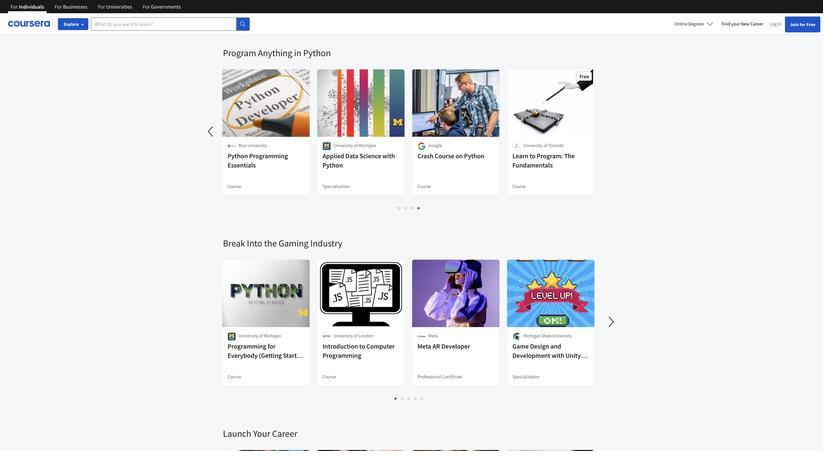 Task type: vqa. For each thing, say whether or not it's contained in the screenshot.
the 1 BUTTON
yes



Task type: describe. For each thing, give the bounding box(es) containing it.
michigan for for
[[264, 333, 281, 339]]

launch
[[223, 428, 252, 440]]

developer
[[442, 343, 471, 351]]

university of michigan image for programming for everybody (getting started with python)
[[228, 333, 236, 341]]

governments
[[151, 3, 181, 10]]

google ux design professional certificate by google, image
[[508, 451, 595, 452]]

michigan state university image
[[513, 333, 521, 341]]

your
[[253, 428, 271, 440]]

into
[[247, 238, 263, 250]]

3 for program anything in python
[[411, 205, 414, 212]]

2 horizontal spatial michigan
[[524, 333, 541, 339]]

previous slide image
[[203, 124, 219, 140]]

university for introduction to computer programming
[[334, 333, 353, 339]]

launch your career
[[223, 428, 298, 440]]

the
[[565, 152, 575, 160]]

university of michigan for data
[[334, 143, 376, 149]]

list for break into the gaming industry
[[223, 395, 596, 403]]

with inside game design and development with unity 2020
[[552, 352, 565, 360]]

computer
[[367, 343, 395, 351]]

for for programming
[[268, 343, 276, 351]]

explore
[[64, 21, 79, 27]]

(getting
[[259, 352, 282, 360]]

google
[[429, 143, 442, 149]]

degrees
[[689, 21, 705, 27]]

4 for program anything in python
[[418, 205, 421, 212]]

specialization for game design and development with unity 2020
[[513, 374, 540, 380]]

log
[[771, 21, 778, 27]]

fundamentals
[[513, 161, 553, 170]]

3 button for program anything in python
[[409, 205, 416, 212]]

in
[[779, 21, 782, 27]]

crash course on python
[[418, 152, 485, 160]]

5
[[421, 396, 424, 402]]

program:
[[537, 152, 563, 160]]

course for python programming essentials
[[228, 184, 241, 190]]

log in
[[771, 21, 782, 27]]

0 vertical spatial free
[[807, 22, 816, 27]]

university of london
[[334, 333, 374, 339]]

of for program:
[[544, 143, 548, 149]]

michigan state university
[[524, 333, 572, 339]]

businesses
[[63, 3, 87, 10]]

for governments
[[143, 3, 181, 10]]

introduction to computer programming
[[323, 343, 395, 360]]

data
[[346, 152, 359, 160]]

explore and create internet of things carousel element
[[0, 0, 601, 27]]

ar
[[433, 343, 440, 351]]

applied data science with python
[[323, 152, 395, 170]]

on
[[456, 152, 463, 160]]

2 button for program anything in python
[[403, 205, 409, 212]]

toronto
[[549, 143, 564, 149]]

university of michigan for for
[[239, 333, 281, 339]]

explore button
[[58, 18, 88, 30]]

log in link
[[767, 20, 786, 28]]

meta image
[[418, 333, 426, 341]]

and
[[551, 343, 562, 351]]

science
[[360, 152, 381, 160]]

for for join
[[800, 22, 806, 27]]

join for free link
[[786, 17, 821, 32]]

program anything in python
[[223, 47, 331, 59]]

join for free
[[791, 22, 816, 27]]

4 button for break into the gaming industry
[[413, 395, 419, 403]]

everybody
[[228, 352, 258, 360]]

2 button for break into the gaming industry
[[399, 395, 406, 403]]

introduction
[[323, 343, 358, 351]]

development
[[513, 352, 551, 360]]

join
[[791, 22, 799, 27]]

for businesses
[[55, 3, 87, 10]]

of for science
[[354, 143, 358, 149]]

essentials
[[228, 161, 256, 170]]

to for learn
[[530, 152, 536, 160]]

game design and development with unity 2020
[[513, 343, 581, 370]]

university for programming for everybody (getting started with python)
[[239, 333, 258, 339]]

learn to program: the fundamentals
[[513, 152, 575, 170]]

for for businesses
[[55, 3, 62, 10]]

design
[[531, 343, 550, 351]]

program
[[223, 47, 256, 59]]

1 for program anything in python
[[398, 205, 401, 212]]

4 button for program anything in python
[[416, 205, 423, 212]]

for for governments
[[143, 3, 150, 10]]

started
[[283, 352, 304, 360]]

next slide image
[[604, 315, 620, 330]]

python)
[[242, 361, 264, 370]]

your
[[732, 21, 741, 27]]

free inside program anything in python carousel "element"
[[580, 73, 590, 80]]

michigan for data
[[359, 143, 376, 149]]

in
[[294, 47, 302, 59]]

online degrees
[[675, 21, 705, 27]]

to for introduction
[[360, 343, 365, 351]]

5 button
[[419, 395, 426, 403]]



Task type: locate. For each thing, give the bounding box(es) containing it.
1 horizontal spatial to
[[530, 152, 536, 160]]

to inside learn to program: the fundamentals
[[530, 152, 536, 160]]

python inside applied data science with python
[[323, 161, 343, 170]]

0 vertical spatial university of michigan
[[334, 143, 376, 149]]

1 button inside program anything in python carousel "element"
[[396, 205, 403, 212]]

1 horizontal spatial specialization
[[513, 374, 540, 380]]

find
[[722, 21, 731, 27]]

for for universities
[[98, 3, 105, 10]]

1 button inside break into the gaming industry carousel element
[[393, 395, 399, 403]]

0 vertical spatial 2 button
[[403, 205, 409, 212]]

python programming essentials
[[228, 152, 288, 170]]

2 for program anything in python
[[405, 205, 407, 212]]

1 vertical spatial 2
[[401, 396, 404, 402]]

3
[[411, 205, 414, 212], [408, 396, 411, 402]]

online
[[675, 21, 688, 27]]

3 button inside break into the gaming industry carousel element
[[406, 395, 413, 403]]

0 vertical spatial specialization
[[323, 184, 350, 190]]

python up essentials
[[228, 152, 248, 160]]

3 inside program anything in python carousel "element"
[[411, 205, 414, 212]]

2
[[405, 205, 407, 212], [401, 396, 404, 402]]

course down introduction in the bottom of the page
[[323, 374, 336, 380]]

program anything in python carousel element
[[0, 27, 601, 218]]

for right join at top
[[800, 22, 806, 27]]

to down the london
[[360, 343, 365, 351]]

1 horizontal spatial for
[[800, 22, 806, 27]]

google image
[[418, 142, 426, 151]]

specialization inside break into the gaming industry carousel element
[[513, 374, 540, 380]]

of up programming for everybody (getting started with python)
[[259, 333, 263, 339]]

specialization down applied
[[323, 184, 350, 190]]

0 vertical spatial 2
[[405, 205, 407, 212]]

1 for from the left
[[11, 3, 18, 10]]

0 vertical spatial to
[[530, 152, 536, 160]]

for individuals
[[11, 3, 44, 10]]

university of london image
[[323, 333, 331, 341]]

break into the gaming industry
[[223, 238, 343, 250]]

michigan
[[359, 143, 376, 149], [264, 333, 281, 339], [524, 333, 541, 339]]

programming up the everybody
[[228, 343, 267, 351]]

0 vertical spatial 4
[[418, 205, 421, 212]]

2 inside program anything in python carousel "element"
[[405, 205, 407, 212]]

1 vertical spatial career
[[272, 428, 298, 440]]

4 for break into the gaming industry
[[415, 396, 417, 402]]

1 vertical spatial university of michigan
[[239, 333, 281, 339]]

None search field
[[91, 17, 250, 31]]

university of michigan image up the everybody
[[228, 333, 236, 341]]

university of michigan image up applied
[[323, 142, 331, 151]]

0 horizontal spatial michigan
[[264, 333, 281, 339]]

2 vertical spatial programming
[[323, 352, 362, 360]]

coursera image
[[8, 19, 50, 29]]

ibm data science professional certificate by ibm, image
[[413, 451, 500, 452]]

for inside programming for everybody (getting started with python)
[[268, 343, 276, 351]]

rice university image
[[228, 142, 236, 151]]

course for learn to program: the fundamentals
[[513, 184, 526, 190]]

meta social media marketing professional certificate by meta, image
[[222, 451, 310, 452]]

find your new career link
[[719, 20, 767, 28]]

individuals
[[19, 3, 44, 10]]

1 button for program anything in python
[[396, 205, 403, 212]]

course down essentials
[[228, 184, 241, 190]]

specialization
[[323, 184, 350, 190], [513, 374, 540, 380]]

0 horizontal spatial career
[[272, 428, 298, 440]]

online degrees button
[[670, 17, 719, 31]]

meta for meta
[[429, 333, 438, 339]]

of
[[354, 143, 358, 149], [544, 143, 548, 149], [259, 333, 263, 339], [354, 333, 358, 339]]

1 horizontal spatial university of michigan image
[[323, 142, 331, 151]]

find your new career
[[722, 21, 764, 27]]

learn
[[513, 152, 529, 160]]

What do you want to learn? text field
[[91, 17, 237, 31]]

rice university
[[239, 143, 267, 149]]

1 vertical spatial programming
[[228, 343, 267, 351]]

1 vertical spatial 4
[[415, 396, 417, 402]]

industry
[[311, 238, 343, 250]]

banner navigation
[[5, 0, 186, 13]]

0 vertical spatial list
[[223, 14, 596, 21]]

2 horizontal spatial with
[[552, 352, 565, 360]]

universities
[[106, 3, 132, 10]]

professional
[[418, 374, 442, 380]]

list
[[223, 14, 596, 21], [223, 205, 596, 212], [223, 395, 596, 403]]

0 vertical spatial 3
[[411, 205, 414, 212]]

university
[[248, 143, 267, 149], [334, 143, 353, 149], [524, 143, 543, 149], [239, 333, 258, 339], [334, 333, 353, 339], [553, 333, 572, 339]]

1 vertical spatial free
[[580, 73, 590, 80]]

google project management: professional certificate by google, image
[[318, 451, 405, 452]]

for left individuals
[[11, 3, 18, 10]]

programming down introduction in the bottom of the page
[[323, 352, 362, 360]]

1 vertical spatial to
[[360, 343, 365, 351]]

for left universities
[[98, 3, 105, 10]]

1 for break into the gaming industry
[[395, 396, 397, 402]]

3 for break into the gaming industry
[[408, 396, 411, 402]]

4 inside program anything in python carousel "element"
[[418, 205, 421, 212]]

1 vertical spatial 4 button
[[413, 395, 419, 403]]

meta up ar
[[429, 333, 438, 339]]

0 horizontal spatial free
[[580, 73, 590, 80]]

1 vertical spatial 1
[[395, 396, 397, 402]]

3 button for break into the gaming industry
[[406, 395, 413, 403]]

the
[[264, 238, 277, 250]]

career right the your
[[272, 428, 298, 440]]

university up data
[[334, 143, 353, 149]]

0 horizontal spatial 4
[[415, 396, 417, 402]]

course for introduction to computer programming
[[323, 374, 336, 380]]

2 vertical spatial with
[[228, 361, 240, 370]]

0 vertical spatial 1
[[398, 205, 401, 212]]

meta ar developer
[[418, 343, 471, 351]]

1 vertical spatial 2 button
[[399, 395, 406, 403]]

launch your career carousel element
[[220, 409, 824, 452]]

free
[[807, 22, 816, 27], [580, 73, 590, 80]]

2 vertical spatial list
[[223, 395, 596, 403]]

3 button inside program anything in python carousel "element"
[[409, 205, 416, 212]]

1 horizontal spatial 3
[[411, 205, 414, 212]]

0 horizontal spatial specialization
[[323, 184, 350, 190]]

1 horizontal spatial 2
[[405, 205, 407, 212]]

of up data
[[354, 143, 358, 149]]

of for everybody
[[259, 333, 263, 339]]

0 horizontal spatial for
[[268, 343, 276, 351]]

4
[[418, 205, 421, 212], [415, 396, 417, 402]]

0 vertical spatial meta
[[429, 333, 438, 339]]

0 horizontal spatial university of michigan
[[239, 333, 281, 339]]

1 inside break into the gaming industry carousel element
[[395, 396, 397, 402]]

1 vertical spatial list
[[223, 205, 596, 212]]

specialization inside program anything in python carousel "element"
[[323, 184, 350, 190]]

4 button
[[416, 205, 423, 212], [413, 395, 419, 403]]

1
[[398, 205, 401, 212], [395, 396, 397, 402]]

london
[[359, 333, 374, 339]]

programming inside programming for everybody (getting started with python)
[[228, 343, 267, 351]]

university up and
[[553, 333, 572, 339]]

university for learn to program: the fundamentals
[[524, 143, 543, 149]]

programming inside the python programming essentials
[[249, 152, 288, 160]]

career right new
[[751, 21, 764, 27]]

with inside applied data science with python
[[383, 152, 395, 160]]

1 vertical spatial 3
[[408, 396, 411, 402]]

0 vertical spatial with
[[383, 152, 395, 160]]

1 inside program anything in python carousel "element"
[[398, 205, 401, 212]]

1 button
[[396, 205, 403, 212], [393, 395, 399, 403]]

for universities
[[98, 3, 132, 10]]

with
[[383, 152, 395, 160], [552, 352, 565, 360], [228, 361, 240, 370]]

university of michigan inside break into the gaming industry carousel element
[[239, 333, 281, 339]]

university of toronto image
[[513, 142, 521, 151]]

career
[[751, 21, 764, 27], [272, 428, 298, 440]]

list inside explore and create internet of things carousel element
[[223, 14, 596, 21]]

programming inside 'introduction to computer programming'
[[323, 352, 362, 360]]

university right rice
[[248, 143, 267, 149]]

for up "(getting" in the left bottom of the page
[[268, 343, 276, 351]]

course for crash course on python
[[418, 184, 431, 190]]

0 horizontal spatial with
[[228, 361, 240, 370]]

1 horizontal spatial 1
[[398, 205, 401, 212]]

course down google
[[435, 152, 455, 160]]

0 vertical spatial career
[[751, 21, 764, 27]]

0 vertical spatial university of michigan image
[[323, 142, 331, 151]]

university up introduction in the bottom of the page
[[334, 333, 353, 339]]

4 inside break into the gaming industry carousel element
[[415, 396, 417, 402]]

3 inside break into the gaming industry carousel element
[[408, 396, 411, 402]]

1 horizontal spatial career
[[751, 21, 764, 27]]

university up the everybody
[[239, 333, 258, 339]]

meta
[[429, 333, 438, 339], [418, 343, 432, 351]]

of for computer
[[354, 333, 358, 339]]

break
[[223, 238, 245, 250]]

crash
[[418, 152, 434, 160]]

1 horizontal spatial university of michigan
[[334, 143, 376, 149]]

for
[[800, 22, 806, 27], [268, 343, 276, 351]]

specialization down 2020
[[513, 374, 540, 380]]

anything
[[258, 47, 293, 59]]

1 horizontal spatial michigan
[[359, 143, 376, 149]]

university of michigan inside program anything in python carousel "element"
[[334, 143, 376, 149]]

list inside program anything in python carousel "element"
[[223, 205, 596, 212]]

0 vertical spatial 4 button
[[416, 205, 423, 212]]

0 vertical spatial 3 button
[[409, 205, 416, 212]]

to up fundamentals
[[530, 152, 536, 160]]

0 horizontal spatial 2
[[401, 396, 404, 402]]

specialization for applied data science with python
[[323, 184, 350, 190]]

python right on
[[464, 152, 485, 160]]

2 for from the left
[[55, 3, 62, 10]]

0 horizontal spatial to
[[360, 343, 365, 351]]

of left toronto on the top right
[[544, 143, 548, 149]]

list for program anything in python
[[223, 205, 596, 212]]

3 list from the top
[[223, 395, 596, 403]]

1 button for break into the gaming industry
[[393, 395, 399, 403]]

1 horizontal spatial 4
[[418, 205, 421, 212]]

michigan up science
[[359, 143, 376, 149]]

meta for meta ar developer
[[418, 343, 432, 351]]

unity
[[566, 352, 581, 360]]

applied
[[323, 152, 344, 160]]

university of michigan up programming for everybody (getting started with python)
[[239, 333, 281, 339]]

with right science
[[383, 152, 395, 160]]

rice
[[239, 143, 247, 149]]

2 inside break into the gaming industry carousel element
[[401, 396, 404, 402]]

of left the london
[[354, 333, 358, 339]]

gaming
[[279, 238, 309, 250]]

python down applied
[[323, 161, 343, 170]]

michigan inside program anything in python carousel "element"
[[359, 143, 376, 149]]

new
[[742, 21, 750, 27]]

1 vertical spatial specialization
[[513, 374, 540, 380]]

for left governments
[[143, 3, 150, 10]]

1 vertical spatial 3 button
[[406, 395, 413, 403]]

3 button
[[409, 205, 416, 212], [406, 395, 413, 403]]

2 for break into the gaming industry
[[401, 396, 404, 402]]

2 button
[[403, 205, 409, 212], [399, 395, 406, 403]]

break into the gaming industry carousel element
[[220, 218, 824, 409]]

1 vertical spatial with
[[552, 352, 565, 360]]

game
[[513, 343, 529, 351]]

0 vertical spatial 1 button
[[396, 205, 403, 212]]

university up learn
[[524, 143, 543, 149]]

1 vertical spatial meta
[[418, 343, 432, 351]]

3 for from the left
[[98, 3, 105, 10]]

university for applied data science with python
[[334, 143, 353, 149]]

2020
[[513, 361, 526, 370]]

1 vertical spatial university of michigan image
[[228, 333, 236, 341]]

michigan up design
[[524, 333, 541, 339]]

university of michigan up data
[[334, 143, 376, 149]]

meta down meta image
[[418, 343, 432, 351]]

professional certificate
[[418, 374, 463, 380]]

michigan up "(getting" in the left bottom of the page
[[264, 333, 281, 339]]

university of michigan image for applied data science with python
[[323, 142, 331, 151]]

0 vertical spatial programming
[[249, 152, 288, 160]]

programming down rice university
[[249, 152, 288, 160]]

list inside break into the gaming industry carousel element
[[223, 395, 596, 403]]

course down fundamentals
[[513, 184, 526, 190]]

certificate
[[443, 374, 463, 380]]

1 list from the top
[[223, 14, 596, 21]]

programming
[[249, 152, 288, 160], [228, 343, 267, 351], [323, 352, 362, 360]]

with down the everybody
[[228, 361, 240, 370]]

0 horizontal spatial 1
[[395, 396, 397, 402]]

1 vertical spatial for
[[268, 343, 276, 351]]

python right in
[[303, 47, 331, 59]]

university of michigan image
[[323, 142, 331, 151], [228, 333, 236, 341]]

with inside programming for everybody (getting started with python)
[[228, 361, 240, 370]]

with down and
[[552, 352, 565, 360]]

4 for from the left
[[143, 3, 150, 10]]

2 list from the top
[[223, 205, 596, 212]]

course down the everybody
[[228, 374, 241, 380]]

university of michigan
[[334, 143, 376, 149], [239, 333, 281, 339]]

0 horizontal spatial university of michigan image
[[228, 333, 236, 341]]

course for programming for everybody (getting started with python)
[[228, 374, 241, 380]]

0 horizontal spatial 3
[[408, 396, 411, 402]]

python inside the python programming essentials
[[228, 152, 248, 160]]

programming for everybody (getting started with python)
[[228, 343, 304, 370]]

0 vertical spatial for
[[800, 22, 806, 27]]

for left "businesses"
[[55, 3, 62, 10]]

1 horizontal spatial free
[[807, 22, 816, 27]]

for for individuals
[[11, 3, 18, 10]]

python
[[303, 47, 331, 59], [228, 152, 248, 160], [464, 152, 485, 160], [323, 161, 343, 170]]

university of toronto
[[524, 143, 564, 149]]

1 vertical spatial 1 button
[[393, 395, 399, 403]]

to inside 'introduction to computer programming'
[[360, 343, 365, 351]]

1 horizontal spatial with
[[383, 152, 395, 160]]

state
[[542, 333, 552, 339]]

course down crash at top
[[418, 184, 431, 190]]



